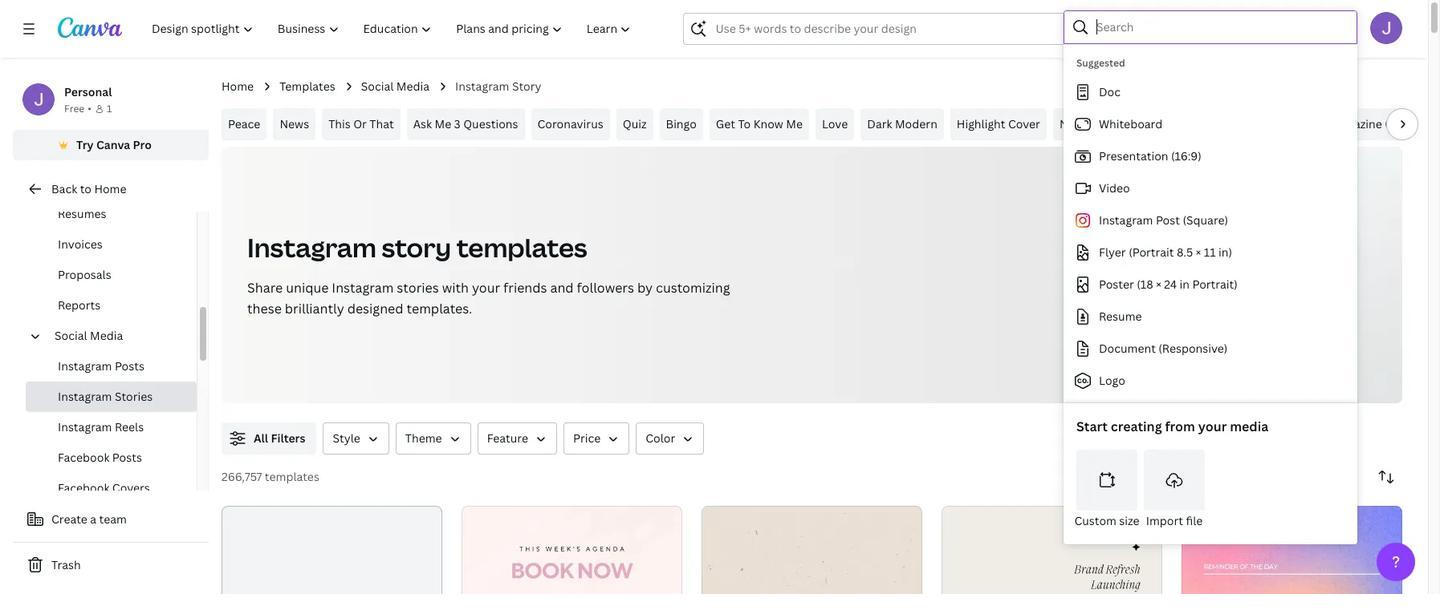 Task type: locate. For each thing, give the bounding box(es) containing it.
0 vertical spatial ×
[[1196, 245, 1201, 260]]

home right to on the top left
[[94, 181, 126, 197]]

whiteboard
[[1099, 116, 1163, 132]]

me left 3
[[435, 116, 451, 132]]

1 vertical spatial your
[[1198, 418, 1227, 436]]

quiz link
[[616, 108, 653, 141]]

doc link
[[1064, 76, 1351, 108]]

resumes link
[[26, 199, 197, 230]]

1 horizontal spatial ×
[[1196, 245, 1201, 260]]

instagram for instagram posts
[[58, 359, 112, 374]]

1 horizontal spatial social
[[361, 79, 394, 94]]

facebook covers
[[58, 481, 150, 496]]

doc
[[1099, 84, 1121, 100]]

instagram up designed
[[332, 279, 394, 297]]

me
[[435, 116, 451, 132], [786, 116, 803, 132]]

0 horizontal spatial home
[[94, 181, 126, 197]]

me right 'know'
[[786, 116, 803, 132]]

facebook covers link
[[26, 474, 197, 504]]

266,757
[[222, 470, 262, 485]]

instagram up unique
[[247, 230, 376, 265]]

love link
[[816, 108, 854, 141]]

1 me from the left
[[435, 116, 451, 132]]

media down reports link on the left of page
[[90, 328, 123, 344]]

invoices link
[[26, 230, 197, 260]]

filters
[[271, 431, 305, 446]]

1 facebook from the top
[[58, 450, 110, 466]]

instagram up facebook posts
[[58, 420, 112, 435]]

natural scrapbook link
[[1053, 108, 1167, 141]]

modern
[[895, 116, 938, 132]]

neutral beige simple minimalist plain text block instagram story image
[[702, 507, 923, 595]]

1 vertical spatial social media link
[[48, 321, 187, 352]]

social media link up instagram posts
[[48, 321, 187, 352]]

resumes
[[58, 206, 106, 222]]

posts down reels
[[112, 450, 142, 466]]

social media up that
[[361, 79, 430, 94]]

presentation (16:9) link
[[1064, 141, 1351, 173]]

× left the '24'
[[1156, 277, 1162, 292]]

back to home link
[[13, 173, 209, 206]]

social media link
[[361, 78, 430, 96], [48, 321, 187, 352]]

reports
[[58, 298, 101, 313]]

know
[[754, 116, 783, 132]]

1 horizontal spatial media
[[396, 79, 430, 94]]

your right from
[[1198, 418, 1227, 436]]

ask me 3 questions link
[[407, 108, 525, 141]]

try
[[76, 137, 94, 153]]

reports link
[[26, 291, 197, 321]]

0 vertical spatial facebook
[[58, 450, 110, 466]]

media
[[396, 79, 430, 94], [90, 328, 123, 344]]

Search search field
[[716, 14, 1128, 44]]

home up peace
[[222, 79, 254, 94]]

theme button
[[396, 423, 471, 455]]

resume link
[[1064, 301, 1351, 333]]

trash link
[[13, 550, 209, 582]]

× left 11
[[1196, 245, 1201, 260]]

facebook for facebook covers
[[58, 481, 110, 496]]

1 vertical spatial media
[[90, 328, 123, 344]]

canva
[[96, 137, 130, 153]]

story
[[512, 79, 542, 94]]

1 vertical spatial social media
[[55, 328, 123, 344]]

team
[[99, 512, 127, 528]]

instagram post (square)
[[1099, 213, 1229, 228]]

social media for the social media link to the left
[[55, 328, 123, 344]]

0 vertical spatial your
[[472, 279, 500, 297]]

coronavirus link
[[531, 108, 610, 141]]

0 vertical spatial templates
[[457, 230, 587, 265]]

posts up stories
[[115, 359, 144, 374]]

reels
[[115, 420, 144, 435]]

cover
[[1008, 116, 1041, 132]]

×
[[1196, 245, 1201, 260], [1156, 277, 1162, 292]]

instagram for instagram reels
[[58, 420, 112, 435]]

posts
[[115, 359, 144, 374], [112, 450, 142, 466]]

home
[[222, 79, 254, 94], [94, 181, 126, 197]]

0 horizontal spatial me
[[435, 116, 451, 132]]

social media link up that
[[361, 78, 430, 96]]

love
[[822, 116, 848, 132]]

pink minimalist book now availability nail salon instagram story image
[[462, 507, 682, 595]]

2 me from the left
[[786, 116, 803, 132]]

these
[[247, 300, 282, 318]]

price button
[[564, 423, 630, 455]]

0 vertical spatial home
[[222, 79, 254, 94]]

grids
[[1385, 116, 1414, 132]]

facebook inside facebook covers link
[[58, 481, 110, 496]]

dark modern link
[[861, 108, 944, 141]]

custom
[[1075, 514, 1117, 529]]

dark modern
[[867, 116, 938, 132]]

posts for facebook posts
[[112, 450, 142, 466]]

stories
[[115, 389, 153, 405]]

instagram down video
[[1099, 213, 1153, 228]]

None search field
[[684, 13, 1139, 45]]

0 vertical spatial social media
[[361, 79, 430, 94]]

media up ask
[[396, 79, 430, 94]]

social media down reports on the bottom left of the page
[[55, 328, 123, 344]]

share unique instagram stories with your friends and followers by customizing these brilliantly designed templates.
[[247, 279, 730, 318]]

0 horizontal spatial social media
[[55, 328, 123, 344]]

0 horizontal spatial your
[[472, 279, 500, 297]]

2 facebook from the top
[[58, 481, 110, 496]]

custom size
[[1075, 514, 1140, 529]]

1 vertical spatial facebook
[[58, 481, 110, 496]]

1 horizontal spatial me
[[786, 116, 803, 132]]

0 horizontal spatial templates
[[265, 470, 319, 485]]

instagram up instagram stories
[[58, 359, 112, 374]]

0 vertical spatial social
[[361, 79, 394, 94]]

templates down filters
[[265, 470, 319, 485]]

facebook down instagram reels
[[58, 450, 110, 466]]

0 vertical spatial posts
[[115, 359, 144, 374]]

0 vertical spatial media
[[396, 79, 430, 94]]

(portrait
[[1129, 245, 1174, 260]]

your inside the share unique instagram stories with your friends and followers by customizing these brilliantly designed templates.
[[472, 279, 500, 297]]

facebook
[[58, 450, 110, 466], [58, 481, 110, 496]]

social down reports on the bottom left of the page
[[55, 328, 87, 344]]

your right with
[[472, 279, 500, 297]]

peace link
[[222, 108, 267, 141]]

whiteboard link
[[1064, 108, 1351, 141]]

0 horizontal spatial social
[[55, 328, 87, 344]]

facebook inside facebook posts link
[[58, 450, 110, 466]]

all filters button
[[222, 423, 317, 455]]

instagram story templates image
[[1060, 147, 1403, 404], [1159, 181, 1295, 425]]

facebook for facebook posts
[[58, 450, 110, 466]]

instagram for instagram post (square)
[[1099, 213, 1153, 228]]

instagram up questions
[[455, 79, 509, 94]]

questions
[[463, 116, 518, 132]]

video link
[[1064, 173, 1351, 205]]

0 horizontal spatial ×
[[1156, 277, 1162, 292]]

instagram up instagram reels
[[58, 389, 112, 405]]

social media for the social media link to the top
[[361, 79, 430, 94]]

Search search field
[[1097, 12, 1346, 43]]

start
[[1077, 418, 1108, 436]]

creating
[[1111, 418, 1162, 436]]

templates up the friends
[[457, 230, 587, 265]]

presentation (16:9)
[[1099, 149, 1202, 164]]

logo link
[[1064, 365, 1351, 397]]

color button
[[636, 423, 704, 455]]

instagram posts
[[58, 359, 144, 374]]

by
[[637, 279, 653, 297]]

(18
[[1137, 277, 1154, 292]]

1 horizontal spatial social media
[[361, 79, 430, 94]]

style button
[[323, 423, 389, 455]]

coronavirus
[[538, 116, 604, 132]]

home link
[[222, 78, 254, 96]]

document (responsive)
[[1099, 341, 1228, 356]]

invoices
[[58, 237, 103, 252]]

instagram for instagram stories
[[58, 389, 112, 405]]

instagram posts link
[[26, 352, 197, 382]]

1 vertical spatial posts
[[112, 450, 142, 466]]

facebook up create a team
[[58, 481, 110, 496]]

media for the social media link to the top
[[396, 79, 430, 94]]

beige minimalistic modern coming soon launch instagram story image
[[942, 507, 1163, 595]]

social up that
[[361, 79, 394, 94]]

1 vertical spatial social
[[55, 328, 87, 344]]

flyer (portrait 8.5 × 11 in)
[[1099, 245, 1232, 260]]

1 horizontal spatial social media link
[[361, 78, 430, 96]]

document (responsive) link
[[1064, 333, 1351, 365]]

from
[[1165, 418, 1195, 436]]

theme
[[405, 431, 442, 446]]

in
[[1180, 277, 1190, 292]]

1 vertical spatial ×
[[1156, 277, 1162, 292]]

0 horizontal spatial media
[[90, 328, 123, 344]]

try canva pro
[[76, 137, 152, 153]]

1 vertical spatial templates
[[265, 470, 319, 485]]



Task type: describe. For each thing, give the bounding box(es) containing it.
bingo
[[666, 116, 697, 132]]

with
[[442, 279, 469, 297]]

instagram story
[[455, 79, 542, 94]]

instagram reels link
[[26, 413, 197, 443]]

style
[[333, 431, 360, 446]]

get
[[716, 116, 735, 132]]

try canva pro button
[[13, 130, 209, 161]]

to
[[80, 181, 91, 197]]

natural
[[1060, 116, 1100, 132]]

facebook posts link
[[26, 443, 197, 474]]

instagram inside the share unique instagram stories with your friends and followers by customizing these brilliantly designed templates.
[[332, 279, 394, 297]]

8.5
[[1177, 245, 1193, 260]]

start creating from your media
[[1077, 418, 1269, 436]]

create
[[51, 512, 87, 528]]

dark
[[867, 116, 892, 132]]

designed
[[347, 300, 404, 318]]

1 horizontal spatial home
[[222, 79, 254, 94]]

natural scrapbook
[[1060, 116, 1161, 132]]

post
[[1156, 213, 1180, 228]]

social for the social media link to the top
[[361, 79, 394, 94]]

instagram for instagram story
[[455, 79, 509, 94]]

document
[[1099, 341, 1156, 356]]

social for the social media link to the left
[[55, 328, 87, 344]]

scrapbook
[[1103, 116, 1161, 132]]

covers
[[112, 481, 150, 496]]

instagram story templates
[[247, 230, 587, 265]]

poster (18 × 24 in portrait)
[[1099, 277, 1238, 292]]

1 horizontal spatial templates
[[457, 230, 587, 265]]

in)
[[1219, 245, 1232, 260]]

portrait)
[[1193, 277, 1238, 292]]

•
[[88, 102, 91, 116]]

all
[[254, 431, 268, 446]]

0 vertical spatial social media link
[[361, 78, 430, 96]]

brilliantly
[[285, 300, 344, 318]]

and
[[550, 279, 574, 297]]

poster (18 × 24 in portrait) link
[[1064, 269, 1351, 301]]

all filters
[[254, 431, 305, 446]]

posts for instagram posts
[[115, 359, 144, 374]]

top level navigation element
[[141, 13, 645, 45]]

11
[[1204, 245, 1216, 260]]

instagram reels
[[58, 420, 144, 435]]

(responsive)
[[1159, 341, 1228, 356]]

flyer (portrait 8.5 × 11 in) link
[[1064, 237, 1351, 269]]

size
[[1120, 514, 1140, 529]]

to
[[738, 116, 751, 132]]

highlight
[[957, 116, 1006, 132]]

Sort by button
[[1371, 462, 1403, 494]]

orange pink textured gradient motivational quote instagram story image
[[1182, 507, 1403, 595]]

jacob simon image
[[1371, 12, 1403, 44]]

customizing
[[656, 279, 730, 297]]

3
[[454, 116, 461, 132]]

share
[[247, 279, 283, 297]]

templates.
[[407, 300, 472, 318]]

color
[[646, 431, 675, 446]]

trash
[[51, 558, 81, 573]]

resume
[[1099, 309, 1142, 324]]

or
[[353, 116, 367, 132]]

this or that
[[329, 116, 394, 132]]

import
[[1146, 514, 1183, 529]]

this or that link
[[322, 108, 400, 141]]

1 horizontal spatial your
[[1198, 418, 1227, 436]]

× inside 'link'
[[1156, 277, 1162, 292]]

magazine
[[1332, 116, 1382, 132]]

this
[[329, 116, 351, 132]]

logo
[[1099, 373, 1125, 389]]

personal
[[64, 84, 112, 100]]

24
[[1164, 277, 1177, 292]]

unique
[[286, 279, 329, 297]]

news link
[[273, 108, 316, 141]]

bingo link
[[660, 108, 703, 141]]

(square)
[[1183, 213, 1229, 228]]

magazine grids
[[1332, 116, 1414, 132]]

magazine grids link
[[1325, 108, 1420, 141]]

stories
[[397, 279, 439, 297]]

(16:9)
[[1171, 149, 1202, 164]]

0 horizontal spatial social media link
[[48, 321, 187, 352]]

media for the social media link to the left
[[90, 328, 123, 344]]

instagram for instagram story templates
[[247, 230, 376, 265]]

1 vertical spatial home
[[94, 181, 126, 197]]

media
[[1230, 418, 1269, 436]]

pro
[[133, 137, 152, 153]]

friends
[[503, 279, 547, 297]]

story
[[382, 230, 451, 265]]

ask
[[413, 116, 432, 132]]

feature button
[[477, 423, 557, 455]]



Task type: vqa. For each thing, say whether or not it's contained in the screenshot.
list
no



